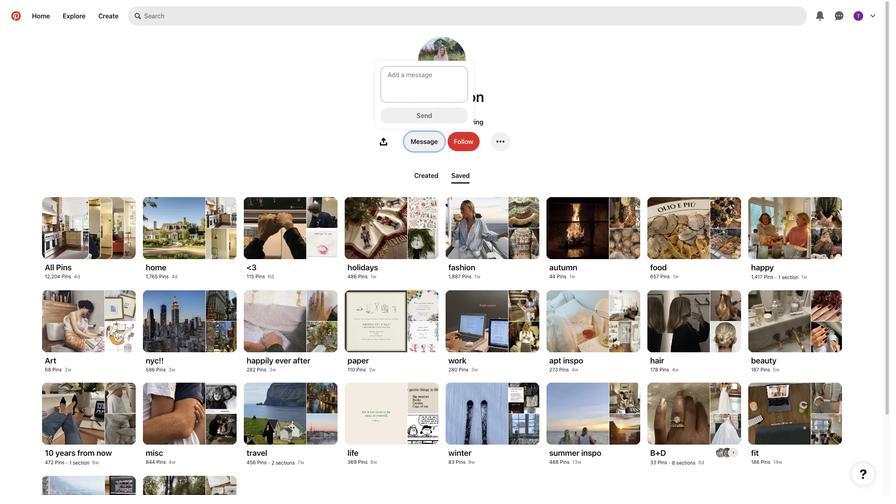 Task type: locate. For each thing, give the bounding box(es) containing it.
0 vertical spatial holidays image
[[408, 197, 438, 228]]

0 vertical spatial inspo
[[563, 356, 583, 366]]

art image
[[105, 291, 136, 321], [105, 322, 136, 353]]

3 3w from the left
[[369, 367, 375, 373]]

2 paper image from the top
[[408, 322, 438, 353]]

paper image
[[408, 291, 438, 321], [408, 322, 438, 353]]

1 vertical spatial section
[[73, 460, 89, 466]]

6d
[[268, 274, 274, 280]]

0 vertical spatial summer inspo image
[[610, 383, 640, 414]]

4w
[[572, 367, 578, 373], [672, 367, 679, 373], [169, 460, 175, 466]]

pins for nyc!!
[[156, 367, 166, 373]]

0 vertical spatial home image
[[206, 197, 237, 228]]

pins right 115
[[255, 274, 265, 280]]

pins inside fit 186 pins 14w
[[761, 460, 770, 466]]

· down years
[[66, 460, 68, 466]]

pins inside hair 178 pins 4w
[[660, 367, 669, 373]]

now
[[96, 449, 112, 458]]

1 hair image from the top
[[710, 291, 741, 321]]

1 vertical spatial inspo
[[581, 449, 601, 458]]

3w right 586
[[169, 367, 175, 373]]

misc image
[[206, 383, 237, 414], [206, 414, 237, 445]]

1 apt inspo image from the top
[[610, 291, 640, 321]]

1 vertical spatial home image
[[206, 228, 237, 259]]

diana menser image
[[722, 448, 732, 458]]

0 vertical spatial paper image
[[408, 291, 438, 321]]

nyc!! image
[[206, 291, 237, 321], [206, 322, 237, 353]]

winter image
[[509, 383, 539, 414], [509, 414, 539, 445]]

8
[[672, 460, 675, 466]]

happily ever after 282 pins 3w
[[247, 356, 310, 373]]

0 horizontal spatial section
[[73, 460, 89, 466]]

hair 178 pins 4w
[[650, 356, 679, 373]]

1 vertical spatial holidays image
[[408, 228, 438, 259]]

happy 1,417 pins · 1 section 1w
[[751, 263, 807, 281]]

fit image
[[811, 383, 842, 414], [811, 414, 842, 445]]

inspo inside the summer inspo 488 pins 13w
[[581, 449, 601, 458]]

pins right 186
[[761, 460, 770, 466]]

1 vertical spatial happily ever after image
[[307, 322, 338, 353]]

patton
[[442, 88, 484, 105]]

1 3w from the left
[[169, 367, 175, 373]]

pins right '456'
[[257, 460, 267, 466]]

hair image
[[710, 291, 741, 321], [710, 322, 741, 353]]

pins inside paper 110 pins 3w
[[356, 367, 366, 373]]

1 life image from the top
[[408, 383, 438, 414]]

pins inside the misc 844 pins 4w
[[156, 460, 166, 466]]

pins inside fashion 1,887 pins 1w
[[462, 274, 472, 280]]

pins inside food 657 pins 1w
[[660, 274, 670, 280]]

1w inside food 657 pins 1w
[[673, 274, 679, 280]]

pins right 273
[[559, 367, 569, 373]]

0 horizontal spatial 1
[[69, 460, 72, 466]]

1 horizontal spatial section
[[782, 275, 798, 281]]

winter 83 pins 9w
[[448, 449, 475, 466]]

1 vertical spatial paper image
[[408, 322, 438, 353]]

pins inside home 1,765 pins 4d
[[159, 274, 169, 280]]

0 vertical spatial b+d image
[[710, 383, 741, 414]]

allpins image
[[42, 197, 88, 259], [54, 197, 100, 259], [66, 197, 112, 259], [77, 197, 124, 259], [89, 197, 136, 259]]

happy image
[[811, 197, 842, 228], [811, 228, 842, 259]]

pins down fashion
[[462, 274, 472, 280]]

178
[[650, 367, 658, 373]]

ever
[[275, 356, 291, 366]]

· right 1,417
[[775, 274, 777, 281]]

2 allpins image from the left
[[54, 197, 100, 259]]

1 vertical spatial apt inspo image
[[610, 322, 640, 353]]

summer
[[549, 449, 579, 458]]

happily ever after image
[[307, 291, 338, 321], [307, 322, 338, 353]]

inspo right apt
[[563, 356, 583, 366]]

4 3w from the left
[[471, 367, 478, 373]]

inspo inside apt inspo 273 pins 4w
[[563, 356, 583, 366]]

art 68 pins 2w
[[45, 356, 71, 373]]

travel image
[[307, 383, 338, 414], [307, 414, 338, 445]]

1 vertical spatial 1
[[69, 460, 72, 466]]

explore
[[63, 12, 86, 20]]

186
[[751, 460, 759, 466]]

pins inside "winter 83 pins 9w"
[[456, 460, 465, 466]]

pins right 12,204
[[62, 274, 71, 280]]

1 autumn image from the top
[[610, 197, 640, 228]]

pins for hair
[[660, 367, 669, 373]]

pins for holidays
[[358, 274, 368, 280]]

1 vertical spatial food image
[[710, 228, 741, 259]]

summer inspo 488 pins 13w
[[549, 449, 601, 466]]

0 vertical spatial autumn image
[[610, 197, 640, 228]]

Search text field
[[144, 6, 807, 26]]

sections right 2
[[276, 460, 295, 466]]

1 vertical spatial <3 image
[[307, 228, 338, 259]]

0 horizontal spatial 4d
[[74, 274, 80, 280]]

hair
[[650, 356, 664, 366]]

pins inside nyc!! 586 pins 3w
[[156, 367, 166, 373]]

happy
[[751, 263, 774, 272]]

pins for autumn
[[557, 274, 566, 280]]

1 art image from the top
[[105, 291, 136, 321]]

pins down happily at the left bottom of the page
[[257, 367, 266, 373]]

pins right 83
[[456, 460, 465, 466]]

3w inside paper 110 pins 3w
[[369, 367, 375, 373]]

5 allpins image from the left
[[89, 197, 136, 259]]

1 sections from the left
[[276, 460, 295, 466]]

2 happy image from the top
[[811, 228, 842, 259]]

section right 1,417
[[782, 275, 798, 281]]

1w inside the "holidays 486 pins 1w"
[[370, 274, 376, 280]]

1 paper image from the top
[[408, 291, 438, 321]]

pins right 68
[[52, 367, 62, 373]]

summer inspo image
[[610, 383, 640, 414], [610, 414, 640, 445]]

3w for nyc!!
[[169, 367, 175, 373]]

10 years from now 472 pins · 1 section 6w
[[45, 449, 112, 466]]

following
[[456, 119, 483, 126]]

4w inside hair 178 pins 4w
[[672, 367, 679, 373]]

1 vertical spatial nyc!! image
[[206, 322, 237, 353]]

create
[[98, 12, 119, 20]]

pins for food
[[660, 274, 670, 280]]

pins inside apt inspo 273 pins 4w
[[559, 367, 569, 373]]

pins down paper in the left bottom of the page
[[356, 367, 366, 373]]

1 vertical spatial work image
[[509, 322, 539, 353]]

33 pins · 8 sections 5d
[[650, 460, 704, 466]]

0 vertical spatial fit image
[[811, 383, 842, 414]]

1 happily ever after image from the top
[[307, 291, 338, 321]]

b+d
[[650, 449, 666, 458]]

pins inside art 68 pins 2w
[[52, 367, 62, 373]]

happily
[[247, 356, 273, 366]]

college stuff image
[[206, 476, 237, 496]]

1 right 1,417
[[778, 275, 780, 281]]

pins down happy
[[764, 274, 773, 280]]

misc
[[146, 449, 163, 458]]

section down from
[[73, 460, 89, 466]]

pins down beauty
[[760, 367, 770, 373]]

pins inside happily ever after 282 pins 3w
[[257, 367, 266, 373]]

0 vertical spatial food image
[[710, 197, 741, 228]]

0 vertical spatial hair image
[[710, 291, 741, 321]]

1 fit image from the top
[[811, 383, 842, 414]]

· inside 87 followers · 253 following
[[439, 119, 441, 126]]

pins right 472
[[55, 460, 64, 466]]

3w
[[169, 367, 175, 373], [269, 367, 276, 373], [369, 367, 375, 373], [471, 367, 478, 373]]

0 vertical spatial travel image
[[307, 383, 338, 414]]

1 vertical spatial fit image
[[811, 414, 842, 445]]

280
[[448, 367, 457, 373]]

4w for misc
[[169, 460, 175, 466]]

pins inside <3 115 pins 6d
[[255, 274, 265, 280]]

0 vertical spatial nyc!! image
[[206, 291, 237, 321]]

1 vertical spatial hair image
[[710, 322, 741, 353]]

3 allpins image from the left
[[66, 197, 112, 259]]

pins down home
[[159, 274, 169, 280]]

6w
[[92, 460, 99, 466]]

4w right 844
[[169, 460, 175, 466]]

· left 2
[[268, 460, 270, 466]]

1w inside fashion 1,887 pins 1w
[[474, 274, 480, 280]]

inspo for apt inspo
[[563, 356, 583, 366]]

4w right 273
[[572, 367, 578, 373]]

pins inside 10 years from now 472 pins · 1 section 6w
[[55, 460, 64, 466]]

autumn
[[549, 263, 577, 272]]

follow button
[[447, 132, 480, 151]]

paper
[[348, 356, 369, 366]]

1 vertical spatial winter image
[[509, 414, 539, 445]]

3w right 280
[[471, 367, 478, 373]]

home
[[146, 263, 166, 272]]

4d right the 1,765
[[172, 274, 178, 280]]

pins right 280
[[459, 367, 468, 373]]

1 b+d image from the top
[[710, 383, 741, 414]]

home image
[[206, 197, 237, 228], [206, 228, 237, 259]]

10 years from now image
[[105, 383, 136, 414], [105, 414, 136, 445]]

pins for happy
[[764, 274, 773, 280]]

282
[[247, 367, 256, 373]]

0 vertical spatial art image
[[105, 291, 136, 321]]

0 vertical spatial life image
[[408, 383, 438, 414]]

qpatton18 image
[[418, 37, 466, 85]]

explore link
[[56, 6, 92, 26]]

3w down ever
[[269, 367, 276, 373]]

4d right 12,204
[[74, 274, 80, 280]]

food image
[[710, 197, 741, 228], [710, 228, 741, 259]]

1 nyc!! image from the top
[[206, 291, 237, 321]]

0 vertical spatial section
[[782, 275, 798, 281]]

1 <3 image from the top
[[307, 197, 338, 228]]

beauty
[[751, 356, 777, 366]]

0 vertical spatial 10 years from now image
[[105, 383, 136, 414]]

1 vertical spatial fashion image
[[509, 228, 539, 259]]

657
[[650, 274, 659, 280]]

izzy gray image
[[729, 448, 738, 458]]

1 vertical spatial beauty image
[[811, 322, 842, 353]]

0 horizontal spatial sections
[[276, 460, 295, 466]]

488
[[549, 460, 559, 466]]

apt
[[549, 356, 561, 366]]

1 allpins image from the left
[[42, 197, 88, 259]]

0 vertical spatial beauty image
[[811, 291, 842, 321]]

1 vertical spatial travel image
[[307, 414, 338, 445]]

1 misc image from the top
[[206, 383, 237, 414]]

pins right the 178
[[660, 367, 669, 373]]

187
[[751, 367, 759, 373]]

pins right 369
[[358, 460, 368, 466]]

pins right 657
[[660, 274, 670, 280]]

1 horizontal spatial sections
[[676, 460, 695, 466]]

12,204
[[45, 274, 60, 280]]

2 3w from the left
[[269, 367, 276, 373]]

1 vertical spatial life image
[[408, 414, 438, 445]]

tyler black image
[[854, 11, 863, 21]]

quinn patton
[[400, 88, 484, 105]]

pins inside beauty 187 pins 5w
[[760, 367, 770, 373]]

winter
[[448, 449, 472, 458]]

0 vertical spatial work image
[[509, 291, 539, 321]]

87 followers · 253 following
[[401, 119, 483, 126]]

0 vertical spatial winter image
[[509, 383, 539, 414]]

all pins 12,204 pins 4d
[[45, 263, 80, 280]]

fashion image
[[509, 197, 539, 228], [509, 228, 539, 259]]

pins inside the summer inspo 488 pins 13w
[[560, 460, 569, 466]]

1 vertical spatial misc image
[[206, 414, 237, 445]]

follow
[[454, 138, 473, 145]]

1 10 years from now image from the top
[[105, 383, 136, 414]]

2 beauty image from the top
[[811, 322, 842, 353]]

4 allpins image from the left
[[77, 197, 124, 259]]

14w
[[773, 460, 782, 466]]

0 vertical spatial happy image
[[811, 197, 842, 228]]

115
[[247, 274, 254, 280]]

87
[[401, 119, 408, 126]]

0 vertical spatial happily ever after image
[[307, 291, 338, 321]]

pins right 586
[[156, 367, 166, 373]]

2 horizontal spatial 4w
[[672, 367, 679, 373]]

2 holidays image from the top
[[408, 228, 438, 259]]

1 4d from the left
[[74, 274, 80, 280]]

apt inspo 273 pins 4w
[[549, 356, 583, 373]]

3w inside work 280 pins 3w
[[471, 367, 478, 373]]

pins right 844
[[156, 460, 166, 466]]

1 horizontal spatial 4d
[[172, 274, 178, 280]]

pins inside travel 456 pins · 2 sections 7w
[[257, 460, 267, 466]]

1 vertical spatial art image
[[105, 322, 136, 353]]

1 horizontal spatial 4w
[[572, 367, 578, 373]]

3w inside nyc!! 586 pins 3w
[[169, 367, 175, 373]]

pins inside work 280 pins 3w
[[459, 367, 468, 373]]

pins inside the autumn 44 pins 1w
[[557, 274, 566, 280]]

2 home image from the top
[[206, 228, 237, 259]]

0 vertical spatial misc image
[[206, 383, 237, 414]]

message
[[411, 138, 438, 145]]

4w right the 178
[[672, 367, 679, 373]]

1 vertical spatial summer inspo image
[[610, 414, 640, 445]]

pins inside the "holidays 486 pins 1w"
[[358, 274, 368, 280]]

2 life image from the top
[[408, 414, 438, 445]]

1 vertical spatial 10 years from now image
[[105, 414, 136, 445]]

1 vertical spatial b+d image
[[710, 414, 741, 445]]

create link
[[92, 6, 125, 26]]

3w down paper in the left bottom of the page
[[369, 367, 375, 373]]

section
[[782, 275, 798, 281], [73, 460, 89, 466]]

·
[[439, 119, 441, 126], [775, 274, 777, 281], [66, 460, 68, 466], [268, 460, 270, 466], [669, 460, 670, 466]]

2 summer inspo image from the top
[[610, 414, 640, 445]]

b+d image
[[710, 383, 741, 414], [710, 414, 741, 445]]

pins down summer
[[560, 460, 569, 466]]

holidays image
[[408, 197, 438, 228], [408, 228, 438, 259]]

pins down holidays
[[358, 274, 368, 280]]

1 vertical spatial autumn image
[[610, 228, 640, 259]]

0 vertical spatial fashion image
[[509, 197, 539, 228]]

pins right 44
[[557, 274, 566, 280]]

0 horizontal spatial 4w
[[169, 460, 175, 466]]

pins right 33
[[658, 460, 667, 466]]

after
[[293, 356, 310, 366]]

1 horizontal spatial 1
[[778, 275, 780, 281]]

0 vertical spatial <3 image
[[307, 197, 338, 228]]

autumn image
[[610, 197, 640, 228], [610, 228, 640, 259]]

1w inside happy 1,417 pins · 1 section 1w
[[801, 274, 807, 280]]

0 vertical spatial apt inspo image
[[610, 291, 640, 321]]

inspo
[[563, 356, 583, 366], [581, 449, 601, 458]]

1 down years
[[69, 460, 72, 466]]

· left "8"
[[669, 460, 670, 466]]

1 vertical spatial happy image
[[811, 228, 842, 259]]

<3 image
[[307, 197, 338, 228], [307, 228, 338, 259]]

· left 253
[[439, 119, 441, 126]]

sections right "8"
[[676, 460, 695, 466]]

4w inside the misc 844 pins 4w
[[169, 460, 175, 466]]

apt inspo image
[[610, 291, 640, 321], [610, 322, 640, 353]]

inspo right summer
[[581, 449, 601, 458]]

1w for autumn
[[569, 274, 575, 280]]

sections
[[276, 460, 295, 466], [676, 460, 695, 466]]

· inside happy 1,417 pins · 1 section 1w
[[775, 274, 777, 281]]

life image
[[408, 383, 438, 414], [408, 414, 438, 445]]

3w for work
[[471, 367, 478, 373]]

1 travel image from the top
[[307, 383, 338, 414]]

pins inside happy 1,417 pins · 1 section 1w
[[764, 274, 773, 280]]

4d
[[74, 274, 80, 280], [172, 274, 178, 280]]

1w inside the autumn 44 pins 1w
[[569, 274, 575, 280]]

beauty image
[[811, 291, 842, 321], [811, 322, 842, 353]]

2 food image from the top
[[710, 228, 741, 259]]

2 fashion image from the top
[[509, 228, 539, 259]]

0 vertical spatial 1
[[778, 275, 780, 281]]

2 sections from the left
[[676, 460, 695, 466]]

pins inside life 369 pins 8w
[[358, 460, 368, 466]]

2
[[271, 460, 274, 466]]

pins for paper
[[356, 367, 366, 373]]

work image
[[509, 291, 539, 321], [509, 322, 539, 353]]

2 4d from the left
[[172, 274, 178, 280]]



Task type: vqa. For each thing, say whether or not it's contained in the screenshot.


Task type: describe. For each thing, give the bounding box(es) containing it.
pins for misc
[[156, 460, 166, 466]]

fit
[[751, 449, 759, 458]]

1 beauty image from the top
[[811, 291, 842, 321]]

pins inside the 33 pins · 8 sections 5d
[[658, 460, 667, 466]]

2 fit image from the top
[[811, 414, 842, 445]]

1 home image from the top
[[206, 197, 237, 228]]

sections inside the 33 pins · 8 sections 5d
[[676, 460, 695, 466]]

8w
[[370, 460, 377, 466]]

<3 115 pins 6d
[[247, 263, 274, 280]]

1 food image from the top
[[710, 197, 741, 228]]

Add a message text field
[[381, 66, 468, 103]]

1 holidays image from the top
[[408, 197, 438, 228]]

pins for winter
[[456, 460, 465, 466]]

2 apt inspo image from the top
[[610, 322, 640, 353]]

2 <3 image from the top
[[307, 228, 338, 259]]

pins for work
[[459, 367, 468, 373]]

saved
[[451, 172, 470, 179]]

all
[[45, 263, 54, 272]]

<3
[[247, 263, 257, 272]]

369
[[348, 460, 357, 466]]

· inside travel 456 pins · 2 sections 7w
[[268, 460, 270, 466]]

5d
[[698, 460, 704, 466]]

83
[[448, 460, 455, 466]]

created link
[[411, 169, 442, 183]]

472
[[45, 460, 54, 466]]

fashion
[[448, 263, 475, 272]]

2w
[[65, 367, 71, 373]]

section inside 10 years from now 472 pins · 1 section 6w
[[73, 460, 89, 466]]

2 hair image from the top
[[710, 322, 741, 353]]

search icon image
[[135, 13, 141, 19]]

pins for life
[[358, 460, 368, 466]]

2 art image from the top
[[105, 322, 136, 353]]

2 nyc!! image from the top
[[206, 322, 237, 353]]

pins for travel
[[257, 460, 267, 466]]

holidays 486 pins 1w
[[348, 263, 378, 280]]

· inside 10 years from now 472 pins · 1 section 6w
[[66, 460, 68, 466]]

fit 186 pins 14w
[[751, 449, 782, 466]]

home
[[32, 12, 50, 20]]

68
[[45, 367, 51, 373]]

7w
[[298, 460, 304, 466]]

misc 844 pins 4w
[[146, 449, 175, 466]]

paper 110 pins 3w
[[348, 356, 375, 373]]

844
[[146, 460, 155, 466]]

4d inside home 1,765 pins 4d
[[172, 274, 178, 280]]

work
[[448, 356, 467, 366]]

travel 456 pins · 2 sections 7w
[[247, 449, 304, 466]]

pins for art
[[52, 367, 62, 373]]

1,417
[[751, 274, 763, 280]]

1 winter image from the top
[[509, 383, 539, 414]]

1 summer inspo image from the top
[[610, 383, 640, 414]]

food
[[650, 263, 667, 272]]

1w for holidays
[[370, 274, 376, 280]]

pins for home
[[159, 274, 169, 280]]

pins right "all"
[[56, 263, 72, 272]]

44
[[549, 274, 556, 280]]

2 happily ever after image from the top
[[307, 322, 338, 353]]

nyc!!
[[146, 356, 164, 366]]

created
[[414, 172, 438, 179]]

f1 image
[[105, 476, 136, 496]]

life 369 pins 8w
[[348, 449, 377, 466]]

nyc!! 586 pins 3w
[[146, 356, 175, 373]]

2 winter image from the top
[[509, 414, 539, 445]]

pinterest image
[[425, 109, 431, 115]]

110
[[348, 367, 355, 373]]

1w for food
[[673, 274, 679, 280]]

inspo for summer inspo
[[581, 449, 601, 458]]

273
[[549, 367, 558, 373]]

2 b+d image from the top
[[710, 414, 741, 445]]

home 1,765 pins 4d
[[146, 263, 178, 280]]

4d inside all pins 12,204 pins 4d
[[74, 274, 80, 280]]

2 autumn image from the top
[[610, 228, 640, 259]]

4w for hair
[[672, 367, 679, 373]]

pins for fit
[[761, 460, 770, 466]]

1 inside 10 years from now 472 pins · 1 section 6w
[[69, 460, 72, 466]]

456
[[247, 460, 256, 466]]

1w for fashion
[[474, 274, 480, 280]]

4w inside apt inspo 273 pins 4w
[[572, 367, 578, 373]]

pins for fashion
[[462, 274, 472, 280]]

autumn 44 pins 1w
[[549, 263, 577, 280]]

9w
[[468, 460, 475, 466]]

3w for paper
[[369, 367, 375, 373]]

1 fashion image from the top
[[509, 197, 539, 228]]

13w
[[572, 460, 581, 466]]

sections inside travel 456 pins · 2 sections 7w
[[276, 460, 295, 466]]

2 misc image from the top
[[206, 414, 237, 445]]

quinn
[[400, 88, 439, 105]]

holidays
[[348, 263, 378, 272]]

253
[[442, 119, 454, 126]]

2 travel image from the top
[[307, 414, 338, 445]]

1 inside happy 1,417 pins · 1 section 1w
[[778, 275, 780, 281]]

3w inside happily ever after 282 pins 3w
[[269, 367, 276, 373]]

1,887
[[448, 274, 461, 280]]

years
[[55, 449, 76, 458]]

1 work image from the top
[[509, 291, 539, 321]]

586
[[146, 367, 155, 373]]

1 happy image from the top
[[811, 197, 842, 228]]

1,765
[[146, 274, 158, 280]]

fashion 1,887 pins 1w
[[448, 263, 480, 280]]

qpatton18
[[433, 109, 459, 115]]

life
[[348, 449, 359, 458]]

2 work image from the top
[[509, 322, 539, 353]]

10
[[45, 449, 54, 458]]

2 10 years from now image from the top
[[105, 414, 136, 445]]

section inside happy 1,417 pins · 1 section 1w
[[782, 275, 798, 281]]

work 280 pins 3w
[[448, 356, 478, 373]]

pins for <3
[[255, 274, 265, 280]]

saved link
[[448, 169, 473, 184]]

33
[[650, 460, 656, 466]]

home link
[[26, 6, 56, 26]]

quinn patton image
[[716, 448, 725, 458]]

food 657 pins 1w
[[650, 263, 679, 280]]

message button
[[404, 132, 444, 151]]

from
[[77, 449, 95, 458]]

5w
[[773, 367, 780, 373]]

pins for beauty
[[760, 367, 770, 373]]

486
[[348, 274, 357, 280]]

beauty 187 pins 5w
[[751, 356, 780, 373]]



